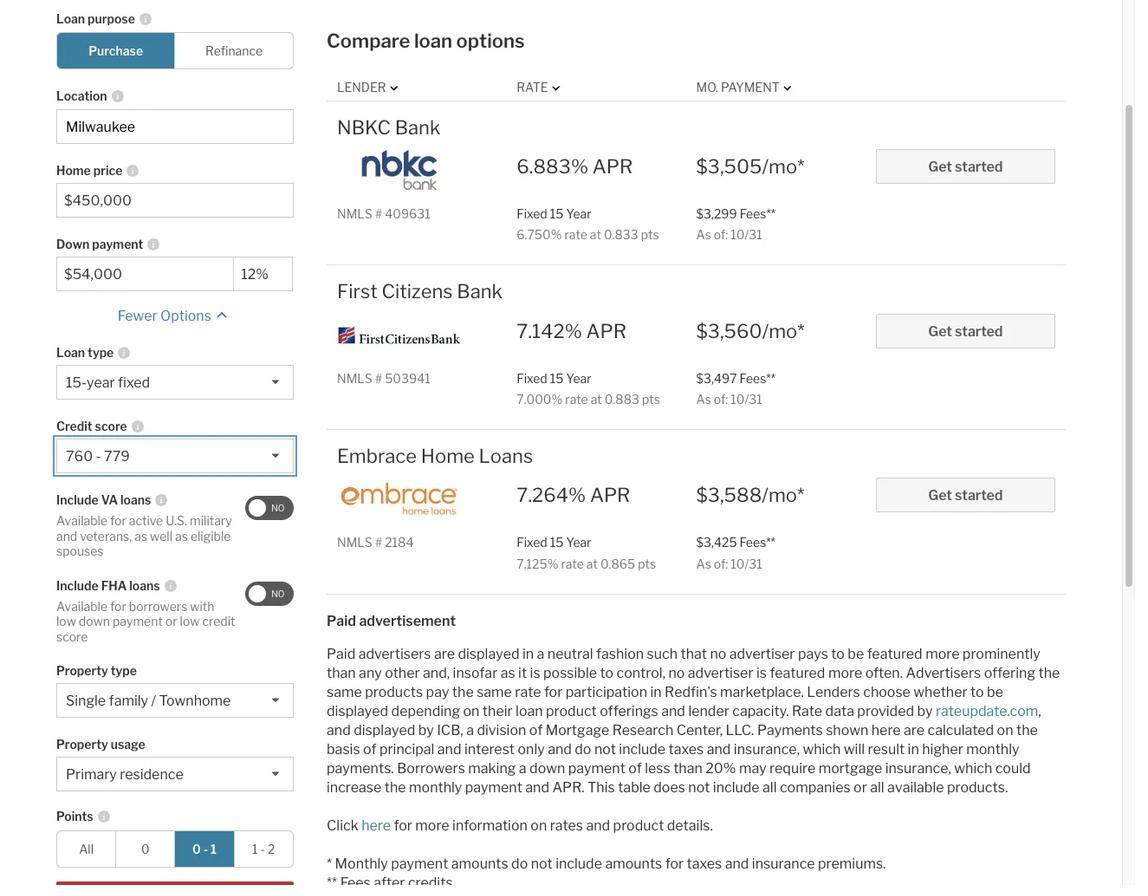 Task type: describe. For each thing, give the bounding box(es) containing it.
0 for 0 - 1
[[192, 842, 201, 857]]

7.125
[[517, 556, 548, 571]]

lender button
[[337, 79, 402, 96]]

as for $3,560
[[697, 392, 712, 406]]

options
[[457, 30, 525, 52]]

Home price text field
[[64, 193, 286, 209]]

mortgage
[[546, 722, 610, 738]]

1 vertical spatial not
[[689, 779, 710, 796]]

option group for points
[[56, 831, 294, 868]]

and down icb,
[[438, 741, 462, 758]]

lender
[[689, 703, 730, 719]]

the up could
[[1017, 722, 1039, 738]]

at for 6.883
[[590, 227, 602, 242]]

1 down payment text field from the left
[[64, 266, 227, 283]]

on inside , and displayed by icb, a division of mortgage research center, llc. payments shown here are calculated on the basis of principal and interest only and do not include taxes and insurance, which will result in higher monthly payments. borrowers making a down payment of less than 20% may require mortgage insurance, which could increase the monthly payment and apr. this table does not include all companies or all available products.
[[998, 722, 1014, 738]]

1 inside radio
[[252, 842, 258, 857]]

include for include va loans
[[56, 493, 99, 507]]

companies
[[780, 779, 851, 796]]

0 vertical spatial more
[[926, 646, 960, 662]]

% up fixed 15 year 7.000 % rate at 0.883 pts
[[565, 319, 583, 342]]

fewer options
[[118, 308, 211, 324]]

at for 7.142
[[591, 392, 602, 406]]

veterans,
[[80, 529, 132, 543]]

apr for 7.264 % apr
[[590, 484, 631, 507]]

$3,299 fees** as of: 10/31
[[697, 206, 776, 242]]

$3,560 /mo*
[[697, 319, 805, 342]]

$3,588
[[697, 484, 762, 507]]

1 vertical spatial monthly
[[409, 779, 462, 796]]

offerings
[[600, 703, 659, 719]]

fixed for 6.883
[[517, 206, 548, 221]]

type for family
[[111, 663, 137, 678]]

type for year
[[88, 345, 114, 360]]

well
[[150, 529, 173, 543]]

1 vertical spatial displayed
[[327, 703, 389, 719]]

loan type
[[56, 345, 114, 360]]

6.883 % apr
[[517, 155, 633, 178]]

2184
[[385, 535, 414, 550]]

insofar
[[453, 665, 498, 681]]

rate for 7.264
[[561, 556, 584, 571]]

fixed 15 year 6.750 % rate at 0.833 pts
[[517, 206, 660, 242]]

available for down
[[56, 599, 108, 614]]

require
[[770, 760, 816, 777]]

all
[[79, 842, 94, 857]]

borrowers
[[129, 599, 188, 614]]

price
[[93, 163, 123, 178]]

1 horizontal spatial product
[[613, 817, 664, 834]]

year for 7.264
[[567, 535, 592, 550]]

marketplace.
[[721, 684, 805, 700]]

pts for 7.264 % apr
[[638, 556, 657, 571]]

research
[[613, 722, 674, 738]]

are inside , and displayed by icb, a division of mortgage research center, llc. payments shown here are calculated on the basis of principal and interest only and do not include taxes and insurance, which will result in higher monthly payments. borrowers making a down payment of less than 20% may require mortgage insurance, which could increase the monthly payment and apr. this table does not include all companies or all available products.
[[904, 722, 925, 738]]

rate inside button
[[517, 80, 548, 95]]

get started for $3,505 /mo*
[[929, 158, 1003, 175]]

often.
[[866, 665, 903, 681]]

score inside available for borrowers with low down payment or low credit score
[[56, 629, 88, 644]]

and inside paid advertisers are displayed in a neutral fashion such that no advertiser pays to be featured more prominently than any other and, insofar as it is possible to control, no advertiser is featured more often. advertisers offering the same products pay the same rate for participation in redfin's marketplace. lenders choose whether to be displayed depending on their loan product offerings and lender capacity. rate data provided by
[[662, 703, 686, 719]]

year
[[87, 375, 115, 391]]

single family / townhome
[[66, 693, 231, 709]]

779
[[104, 448, 130, 465]]

1 vertical spatial in
[[651, 684, 662, 700]]

All radio
[[56, 831, 116, 868]]

0 horizontal spatial loan
[[414, 30, 453, 52]]

in inside , and displayed by icb, a division of mortgage research center, llc. payments shown here are calculated on the basis of principal and interest only and do not include taxes and insurance, which will result in higher monthly payments. borrowers making a down payment of less than 20% may require mortgage insurance, which could increase the monthly payment and apr. this table does not include all companies or all available products.
[[908, 741, 920, 758]]

at for 7.264
[[587, 556, 598, 571]]

$3,497 fees** as of: 10/31
[[697, 371, 776, 406]]

fees** for $3,505
[[740, 206, 776, 221]]

0 for 0
[[141, 842, 150, 857]]

6.883
[[517, 155, 571, 178]]

the down payments.
[[385, 779, 406, 796]]

military
[[190, 513, 232, 528]]

fees** for $3,560
[[740, 371, 776, 385]]

displayed inside , and displayed by icb, a division of mortgage research center, llc. payments shown here are calculated on the basis of principal and interest only and do not include taxes and insurance, which will result in higher monthly payments. borrowers making a down payment of less than 20% may require mortgage insurance, which could increase the monthly payment and apr. this table does not include all companies or all available products.
[[354, 722, 416, 738]]

paid for paid advertisers are displayed in a neutral fashion such that no advertiser pays to be featured more prominently than any other and, insofar as it is possible to control, no advertiser is featured more often. advertisers offering the same products pay the same rate for participation in redfin's marketplace. lenders choose whether to be displayed depending on their loan product offerings and lender capacity. rate data provided by
[[327, 646, 356, 662]]

2 vertical spatial a
[[519, 760, 527, 777]]

here link
[[362, 817, 391, 834]]

down inside , and displayed by icb, a division of mortgage research center, llc. payments shown here are calculated on the basis of principal and interest only and do not include taxes and insurance, which will result in higher monthly payments. borrowers making a down payment of less than 20% may require mortgage insurance, which could increase the monthly payment and apr. this table does not include all companies or all available products.
[[530, 760, 566, 777]]

nbkc bank
[[337, 116, 441, 138]]

7.264 % apr
[[517, 484, 631, 507]]

pays
[[798, 646, 829, 662]]

fees** for $3,588
[[740, 535, 776, 550]]

10/31 for $3,505
[[731, 227, 763, 242]]

2 vertical spatial on
[[531, 817, 547, 834]]

of: for $3,588
[[714, 556, 729, 571]]

basis
[[327, 741, 360, 758]]

0 vertical spatial advertiser
[[730, 646, 795, 662]]

503941
[[385, 371, 431, 385]]

20%
[[706, 760, 737, 777]]

does
[[654, 779, 686, 796]]

0.865
[[601, 556, 636, 571]]

data
[[826, 703, 855, 719]]

$3,299
[[697, 206, 738, 221]]

choose
[[864, 684, 911, 700]]

nmls for first citizens bank
[[337, 371, 373, 385]]

u.s.
[[166, 513, 187, 528]]

1 vertical spatial which
[[955, 760, 993, 777]]

mo. payment button
[[697, 79, 796, 96]]

0 vertical spatial home
[[56, 163, 91, 178]]

1 vertical spatial include
[[713, 779, 760, 796]]

rate for 6.883
[[565, 227, 588, 242]]

will
[[844, 741, 865, 758]]

payment right down at the top left of page
[[92, 237, 143, 252]]

% up fixed 15 year 7.125 % rate at 0.865 pts
[[569, 484, 586, 507]]

payment down making
[[465, 779, 523, 796]]

get for $3,560 /mo*
[[929, 323, 953, 339]]

as for $3,588
[[697, 556, 712, 571]]

first
[[337, 280, 378, 303]]

0 horizontal spatial in
[[523, 646, 534, 662]]

0.883
[[605, 392, 640, 406]]

7.142
[[517, 319, 565, 342]]

409631
[[385, 206, 431, 221]]

State, City, County, ZIP search field
[[56, 109, 294, 144]]

/mo* for $3,505
[[763, 155, 805, 178]]

6.750
[[517, 227, 551, 242]]

# for nbkc
[[375, 206, 383, 221]]

2 horizontal spatial to
[[971, 684, 985, 700]]

1 vertical spatial be
[[988, 684, 1004, 700]]

and inside available for active u.s. military and veterans, as well as eligible spouses
[[56, 529, 77, 543]]

on inside paid advertisers are displayed in a neutral fashion such that no advertiser pays to be featured more prominently than any other and, insofar as it is possible to control, no advertiser is featured more often. advertisers offering the same products pay the same rate for participation in redfin's marketplace. lenders choose whether to be displayed depending on their loan product offerings and lender capacity. rate data provided by
[[463, 703, 480, 719]]

primary
[[66, 767, 117, 783]]

credit
[[56, 419, 92, 434]]

home price
[[56, 163, 123, 178]]

calculated
[[928, 722, 995, 738]]

townhome
[[159, 693, 231, 709]]

760
[[66, 448, 93, 465]]

1 vertical spatial no
[[669, 665, 685, 681]]

1 vertical spatial here
[[362, 817, 391, 834]]

fixed for 7.264
[[517, 535, 548, 550]]

this
[[588, 779, 615, 796]]

of: for $3,560
[[714, 392, 729, 406]]

option group for loan purpose
[[56, 32, 294, 70]]

15 for 6.883
[[550, 206, 564, 221]]

1 vertical spatial do
[[512, 856, 528, 872]]

and up 20%
[[707, 741, 731, 758]]

15 for 7.264
[[550, 535, 564, 550]]

760 - 779
[[66, 448, 130, 465]]

15-
[[66, 375, 87, 391]]

0 horizontal spatial of
[[363, 741, 377, 758]]

0 horizontal spatial featured
[[770, 665, 826, 681]]

1 vertical spatial home
[[421, 445, 475, 467]]

1 horizontal spatial to
[[832, 646, 845, 662]]

0 - 1
[[192, 842, 217, 857]]

get for $3,505 /mo*
[[929, 158, 953, 175]]

interest
[[465, 741, 515, 758]]

# for embrace
[[375, 535, 383, 550]]

purchase
[[89, 44, 143, 58]]

1 vertical spatial to
[[600, 665, 614, 681]]

2 vertical spatial more
[[416, 817, 450, 834]]

% inside fixed 15 year 7.000 % rate at 0.883 pts
[[552, 392, 563, 406]]

loans for include fha loans
[[129, 578, 160, 593]]

and up basis
[[327, 722, 351, 738]]

get started button for $3,588 /mo*
[[876, 478, 1056, 513]]

1 horizontal spatial bank
[[457, 280, 503, 303]]

rateupdate.com
[[936, 703, 1039, 719]]

for inside available for borrowers with low down payment or low credit score
[[110, 599, 126, 614]]

for right here link
[[394, 817, 413, 834]]

0 vertical spatial no
[[710, 646, 727, 662]]

paid advertisers are displayed in a neutral fashion such that no advertiser pays to be featured more prominently than any other and, insofar as it is possible to control, no advertiser is featured more often. advertisers offering the same products pay the same rate for participation in redfin's marketplace. lenders choose whether to be displayed depending on their loan product offerings and lender capacity. rate data provided by
[[327, 646, 1061, 719]]

pts for 7.142 % apr
[[643, 392, 661, 406]]

premiums.
[[819, 856, 887, 872]]

property for single family / townhome
[[56, 663, 108, 678]]

neutral
[[548, 646, 594, 662]]

10/31 for $3,588
[[731, 556, 763, 571]]

offering
[[985, 665, 1036, 681]]

1 horizontal spatial not
[[595, 741, 616, 758]]

loan for loan purpose
[[56, 11, 85, 26]]

0 - 1 radio
[[175, 831, 235, 868]]

15-year fixed
[[66, 375, 150, 391]]

0 vertical spatial bank
[[395, 116, 441, 138]]

- for 0
[[204, 842, 208, 857]]

1 horizontal spatial more
[[829, 665, 863, 681]]

% inside fixed 15 year 7.125 % rate at 0.865 pts
[[548, 556, 559, 571]]

1 horizontal spatial as
[[175, 529, 188, 543]]

fixed 15 year 7.125 % rate at 0.865 pts
[[517, 535, 657, 571]]

fha
[[101, 578, 127, 593]]

started for $3,588 /mo*
[[956, 487, 1003, 504]]

payment up this
[[569, 760, 626, 777]]

nbkc
[[337, 116, 391, 138]]

,
[[1039, 703, 1042, 719]]

for inside available for active u.s. military and veterans, as well as eligible spouses
[[110, 513, 126, 528]]

fixed
[[118, 375, 150, 391]]

nmls for embrace home loans
[[337, 535, 373, 550]]

$3,425
[[697, 535, 737, 550]]

1 vertical spatial taxes
[[687, 856, 722, 872]]

1 amounts from the left
[[452, 856, 509, 872]]

1 horizontal spatial featured
[[868, 646, 923, 662]]

and,
[[423, 665, 450, 681]]

as inside paid advertisers are displayed in a neutral fashion such that no advertiser pays to be featured more prominently than any other and, insofar as it is possible to control, no advertiser is featured more often. advertisers offering the same products pay the same rate for participation in redfin's marketplace. lenders choose whether to be displayed depending on their loan product offerings and lender capacity. rate data provided by
[[501, 665, 516, 681]]

making
[[468, 760, 516, 777]]

and right 'rates'
[[586, 817, 611, 834]]

0 horizontal spatial as
[[135, 529, 147, 543]]

payment
[[721, 80, 780, 95]]

0 vertical spatial which
[[803, 741, 841, 758]]

by inside paid advertisers are displayed in a neutral fashion such that no advertiser pays to be featured more prominently than any other and, insofar as it is possible to control, no advertiser is featured more often. advertisers offering the same products pay the same rate for participation in redfin's marketplace. lenders choose whether to be displayed depending on their loan product offerings and lender capacity. rate data provided by
[[918, 703, 933, 719]]

Refinance radio
[[175, 32, 294, 70]]

and left insurance on the bottom right of page
[[725, 856, 749, 872]]

their
[[483, 703, 513, 719]]

0 horizontal spatial insurance,
[[734, 741, 800, 758]]

/mo* for $3,560
[[763, 319, 805, 342]]

1 vertical spatial advertiser
[[688, 665, 754, 681]]

% up fixed 15 year 6.750 % rate at 0.833 pts
[[571, 155, 589, 178]]



Task type: locate. For each thing, give the bounding box(es) containing it.
rate inside fixed 15 year 6.750 % rate at 0.833 pts
[[565, 227, 588, 242]]

0 horizontal spatial include
[[556, 856, 603, 872]]

fixed
[[517, 206, 548, 221], [517, 371, 548, 385], [517, 535, 548, 550]]

possible
[[544, 665, 597, 681]]

1 get started button from the top
[[876, 149, 1056, 184]]

0 vertical spatial include
[[56, 493, 99, 507]]

1 # from the top
[[375, 206, 383, 221]]

single
[[66, 693, 106, 709]]

payment inside available for borrowers with low down payment or low credit score
[[113, 614, 163, 629]]

2 down payment text field from the left
[[241, 266, 285, 283]]

a for in
[[537, 646, 545, 662]]

2 vertical spatial fixed
[[517, 535, 548, 550]]

year down the 7.142 % apr
[[567, 371, 592, 385]]

1 paid from the top
[[327, 613, 356, 629]]

1 horizontal spatial down payment text field
[[241, 266, 285, 283]]

year for 6.883
[[567, 206, 592, 221]]

paid inside paid advertisers are displayed in a neutral fashion such that no advertiser pays to be featured more prominently than any other and, insofar as it is possible to control, no advertiser is featured more often. advertisers offering the same products pay the same rate for participation in redfin's marketplace. lenders choose whether to be displayed depending on their loan product offerings and lender capacity. rate data provided by
[[327, 646, 356, 662]]

payment right monthly
[[391, 856, 449, 872]]

# left 2184
[[375, 535, 383, 550]]

result
[[868, 741, 905, 758]]

click
[[327, 817, 359, 834]]

nmls
[[337, 206, 373, 221], [337, 371, 373, 385], [337, 535, 373, 550]]

include for include fha loans
[[56, 578, 99, 593]]

1 vertical spatial by
[[419, 722, 434, 738]]

0 horizontal spatial be
[[848, 646, 865, 662]]

$3,505 /mo*
[[697, 155, 805, 178]]

here
[[872, 722, 901, 738], [362, 817, 391, 834]]

the up ,
[[1039, 665, 1061, 681]]

2 vertical spatial /mo*
[[762, 484, 805, 507]]

1 horizontal spatial insurance,
[[886, 760, 952, 777]]

credit score
[[56, 419, 127, 434]]

down down only
[[530, 760, 566, 777]]

2 as from the top
[[697, 392, 712, 406]]

2 of: from the top
[[714, 392, 729, 406]]

rate inside paid advertisers are displayed in a neutral fashion such that no advertiser pays to be featured more prominently than any other and, insofar as it is possible to control, no advertiser is featured more often. advertisers offering the same products pay the same rate for participation in redfin's marketplace. lenders choose whether to be displayed depending on their loan product offerings and lender capacity. rate data provided by
[[792, 703, 823, 719]]

other
[[385, 665, 420, 681]]

0 vertical spatial loan
[[56, 11, 85, 26]]

apr for 6.883 % apr
[[593, 155, 633, 178]]

1 - 2
[[252, 842, 275, 857]]

pts
[[641, 227, 660, 242], [643, 392, 661, 406], [638, 556, 657, 571]]

1 horizontal spatial are
[[904, 722, 925, 738]]

1 include from the top
[[56, 493, 99, 507]]

fees** right $3,425
[[740, 535, 776, 550]]

1 horizontal spatial amounts
[[606, 856, 663, 872]]

such
[[647, 646, 678, 662]]

0 horizontal spatial not
[[531, 856, 553, 872]]

include down 'rates'
[[556, 856, 603, 872]]

1 vertical spatial bank
[[457, 280, 503, 303]]

7.142 % apr
[[517, 319, 627, 342]]

apr up fixed 15 year 6.750 % rate at 0.833 pts
[[593, 155, 633, 178]]

Down payment text field
[[64, 266, 227, 283], [241, 266, 285, 283]]

are up and, on the left
[[434, 646, 455, 662]]

1 vertical spatial type
[[111, 663, 137, 678]]

of: inside $3,497 fees** as of: 10/31
[[714, 392, 729, 406]]

are up result
[[904, 722, 925, 738]]

as down $3,299 at right top
[[697, 227, 712, 242]]

10/31 inside $3,299 fees** as of: 10/31
[[731, 227, 763, 242]]

option group containing all
[[56, 831, 294, 868]]

0 vertical spatial property
[[56, 663, 108, 678]]

2 include from the top
[[56, 578, 99, 593]]

loan purpose
[[56, 11, 135, 26]]

0 horizontal spatial 1
[[211, 842, 217, 857]]

fixed inside fixed 15 year 7.125 % rate at 0.865 pts
[[517, 535, 548, 550]]

2 vertical spatial at
[[587, 556, 598, 571]]

may
[[739, 760, 767, 777]]

that
[[681, 646, 707, 662]]

loan for loan type
[[56, 345, 85, 360]]

rate for 7.142
[[566, 392, 588, 406]]

and left apr.
[[526, 779, 550, 796]]

0 vertical spatial paid
[[327, 613, 356, 629]]

get for $3,588 /mo*
[[929, 487, 953, 504]]

lenders
[[807, 684, 861, 700]]

2 # from the top
[[375, 371, 383, 385]]

2 low from the left
[[180, 614, 200, 629]]

15 inside fixed 15 year 7.125 % rate at 0.865 pts
[[550, 535, 564, 550]]

do inside , and displayed by icb, a division of mortgage research center, llc. payments shown here are calculated on the basis of principal and interest only and do not include taxes and insurance, which will result in higher monthly payments. borrowers making a down payment of less than 20% may require mortgage insurance, which could increase the monthly payment and apr. this table does not include all companies or all available products.
[[575, 741, 592, 758]]

than inside paid advertisers are displayed in a neutral fashion such that no advertiser pays to be featured more prominently than any other and, insofar as it is possible to control, no advertiser is featured more often. advertisers offering the same products pay the same rate for participation in redfin's marketplace. lenders choose whether to be displayed depending on their loan product offerings and lender capacity. rate data provided by
[[327, 665, 356, 681]]

1 vertical spatial pts
[[643, 392, 661, 406]]

or down borrowers
[[165, 614, 177, 629]]

15 up "7.000" on the top of the page
[[550, 371, 564, 385]]

details.
[[667, 817, 713, 834]]

property inside property type element
[[56, 663, 108, 678]]

higher
[[923, 741, 964, 758]]

# for first
[[375, 371, 383, 385]]

0 horizontal spatial which
[[803, 741, 841, 758]]

year for 7.142
[[567, 371, 592, 385]]

2 nmls from the top
[[337, 371, 373, 385]]

property type
[[56, 663, 137, 678]]

/mo* for $3,588
[[762, 484, 805, 507]]

1 - 2 radio
[[234, 831, 294, 868]]

1 horizontal spatial by
[[918, 703, 933, 719]]

for down details.
[[666, 856, 684, 872]]

/
[[151, 693, 156, 709]]

0 horizontal spatial a
[[467, 722, 474, 738]]

1 vertical spatial available
[[56, 599, 108, 614]]

rate
[[565, 227, 588, 242], [566, 392, 588, 406], [561, 556, 584, 571], [515, 684, 541, 700]]

1 15 from the top
[[550, 206, 564, 221]]

fixed inside fixed 15 year 6.750 % rate at 0.833 pts
[[517, 206, 548, 221]]

1 year from the top
[[567, 206, 592, 221]]

pts inside fixed 15 year 7.000 % rate at 0.883 pts
[[643, 392, 661, 406]]

0 vertical spatial here
[[872, 722, 901, 738]]

rate inside fixed 15 year 7.125 % rate at 0.865 pts
[[561, 556, 584, 571]]

center,
[[677, 722, 723, 738]]

or inside available for borrowers with low down payment or low credit score
[[165, 614, 177, 629]]

bank
[[395, 116, 441, 138], [457, 280, 503, 303]]

rate up "payments"
[[792, 703, 823, 719]]

- inside radio
[[261, 842, 265, 857]]

1 vertical spatial are
[[904, 722, 925, 738]]

mortgage
[[819, 760, 883, 777]]

15 for 7.142
[[550, 371, 564, 385]]

to up rateupdate.com
[[971, 684, 985, 700]]

not down "mortgage" at the bottom of the page
[[595, 741, 616, 758]]

1 available from the top
[[56, 513, 108, 528]]

3 get started from the top
[[929, 487, 1003, 504]]

as inside $3,497 fees** as of: 10/31
[[697, 392, 712, 406]]

1 get started from the top
[[929, 158, 1003, 175]]

% inside fixed 15 year 6.750 % rate at 0.833 pts
[[551, 227, 562, 242]]

1 horizontal spatial be
[[988, 684, 1004, 700]]

loan right their on the bottom left of page
[[516, 703, 543, 719]]

0 horizontal spatial monthly
[[409, 779, 462, 796]]

or down the mortgage
[[854, 779, 868, 796]]

1 property from the top
[[56, 663, 108, 678]]

of up payments.
[[363, 741, 377, 758]]

0 horizontal spatial down payment text field
[[64, 266, 227, 283]]

1 left 2
[[252, 842, 258, 857]]

no right that
[[710, 646, 727, 662]]

as inside $3,425 fees** as of: 10/31
[[697, 556, 712, 571]]

/mo* up $3,425 fees** as of: 10/31
[[762, 484, 805, 507]]

advertisers
[[359, 646, 431, 662]]

2 vertical spatial nmls
[[337, 535, 373, 550]]

3 fixed from the top
[[517, 535, 548, 550]]

type
[[88, 345, 114, 360], [111, 663, 137, 678]]

1 vertical spatial get started
[[929, 323, 1003, 339]]

as inside $3,299 fees** as of: 10/31
[[697, 227, 712, 242]]

featured down pays
[[770, 665, 826, 681]]

2 0 from the left
[[192, 842, 201, 857]]

for down fha
[[110, 599, 126, 614]]

than left the any
[[327, 665, 356, 681]]

0 vertical spatial include
[[619, 741, 666, 758]]

0 horizontal spatial than
[[327, 665, 356, 681]]

here up result
[[872, 722, 901, 738]]

0 vertical spatial or
[[165, 614, 177, 629]]

2 get from the top
[[929, 323, 953, 339]]

3 nmls from the top
[[337, 535, 373, 550]]

3 get from the top
[[929, 487, 953, 504]]

get started for $3,560 /mo*
[[929, 323, 1003, 339]]

fees** inside $3,425 fees** as of: 10/31
[[740, 535, 776, 550]]

compare
[[327, 30, 410, 52]]

at left "0.865" on the bottom right
[[587, 556, 598, 571]]

property type element
[[56, 653, 285, 683]]

1 0 from the left
[[141, 842, 150, 857]]

3 of: from the top
[[714, 556, 729, 571]]

1 fixed from the top
[[517, 206, 548, 221]]

2 all from the left
[[871, 779, 885, 796]]

1 horizontal spatial in
[[651, 684, 662, 700]]

be up rateupdate.com
[[988, 684, 1004, 700]]

fees**
[[740, 206, 776, 221], [740, 371, 776, 385], [740, 535, 776, 550]]

than up does
[[674, 760, 703, 777]]

at inside fixed 15 year 7.000 % rate at 0.883 pts
[[591, 392, 602, 406]]

0 horizontal spatial product
[[546, 703, 597, 719]]

fees** inside $3,497 fees** as of: 10/31
[[740, 371, 776, 385]]

% left "0.865" on the bottom right
[[548, 556, 559, 571]]

for down possible
[[544, 684, 563, 700]]

1 vertical spatial nmls
[[337, 371, 373, 385]]

1 inside radio
[[211, 842, 217, 857]]

not down 20%
[[689, 779, 710, 796]]

1 is from the left
[[530, 665, 541, 681]]

1 low from the left
[[56, 614, 76, 629]]

2 loan from the top
[[56, 345, 85, 360]]

rate inside fixed 15 year 7.000 % rate at 0.883 pts
[[566, 392, 588, 406]]

loans up borrowers
[[129, 578, 160, 593]]

2 vertical spatial year
[[567, 535, 592, 550]]

0 vertical spatial of:
[[714, 227, 729, 242]]

# left 503941
[[375, 371, 383, 385]]

2 get started button from the top
[[876, 313, 1056, 348]]

of: inside $3,425 fees** as of: 10/31
[[714, 556, 729, 571]]

available up veterans,
[[56, 513, 108, 528]]

first citizens bank
[[337, 280, 503, 303]]

0 vertical spatial type
[[88, 345, 114, 360]]

for inside paid advertisers are displayed in a neutral fashion such that no advertiser pays to be featured more prominently than any other and, insofar as it is possible to control, no advertiser is featured more often. advertisers offering the same products pay the same rate for participation in redfin's marketplace. lenders choose whether to be displayed depending on their loan product offerings and lender capacity. rate data provided by
[[544, 684, 563, 700]]

# left 409631
[[375, 206, 383, 221]]

fees** inside $3,299 fees** as of: 10/31
[[740, 206, 776, 221]]

is up marketplace. on the right
[[757, 665, 767, 681]]

low down the with
[[180, 614, 200, 629]]

the down insofar
[[452, 684, 474, 700]]

no
[[710, 646, 727, 662], [669, 665, 685, 681]]

2 15 from the top
[[550, 371, 564, 385]]

do
[[575, 741, 592, 758], [512, 856, 528, 872]]

- for 760
[[96, 448, 101, 465]]

at left 0.883
[[591, 392, 602, 406]]

pts right 0.883
[[643, 392, 661, 406]]

featured up often.
[[868, 646, 923, 662]]

1 horizontal spatial include
[[619, 741, 666, 758]]

pts right "0.865" on the bottom right
[[638, 556, 657, 571]]

get started button for $3,505 /mo*
[[876, 149, 1056, 184]]

3 started from the top
[[956, 487, 1003, 504]]

0 horizontal spatial score
[[56, 629, 88, 644]]

2 1 from the left
[[252, 842, 258, 857]]

1 all from the left
[[763, 779, 777, 796]]

property usage element
[[56, 727, 285, 757]]

15 down 7.264
[[550, 535, 564, 550]]

product down 'table'
[[613, 817, 664, 834]]

pay
[[426, 684, 449, 700]]

0 vertical spatial available
[[56, 513, 108, 528]]

0 horizontal spatial amounts
[[452, 856, 509, 872]]

2 paid from the top
[[327, 646, 356, 662]]

1 vertical spatial product
[[613, 817, 664, 834]]

taxes inside , and displayed by icb, a division of mortgage research center, llc. payments shown here are calculated on the basis of principal and interest only and do not include taxes and insurance, which will result in higher monthly payments. borrowers making a down payment of less than 20% may require mortgage insurance, which could increase the monthly payment and apr. this table does not include all companies or all available products.
[[669, 741, 704, 758]]

1 vertical spatial rate
[[792, 703, 823, 719]]

1 started from the top
[[956, 158, 1003, 175]]

0 inside "radio"
[[141, 842, 150, 857]]

residence
[[120, 767, 184, 783]]

1 horizontal spatial than
[[674, 760, 703, 777]]

down
[[56, 237, 90, 252]]

1 of: from the top
[[714, 227, 729, 242]]

apr for 7.142 % apr
[[587, 319, 627, 342]]

displayed down the any
[[327, 703, 389, 719]]

3 15 from the top
[[550, 535, 564, 550]]

2 started from the top
[[956, 323, 1003, 339]]

option group containing purchase
[[56, 32, 294, 70]]

3 /mo* from the top
[[762, 484, 805, 507]]

at inside fixed 15 year 6.750 % rate at 0.833 pts
[[590, 227, 602, 242]]

$3,588 /mo*
[[697, 484, 805, 507]]

0 horizontal spatial no
[[669, 665, 685, 681]]

year inside fixed 15 year 7.000 % rate at 0.883 pts
[[567, 371, 592, 385]]

product
[[546, 703, 597, 719], [613, 817, 664, 834]]

1 left 1 - 2
[[211, 842, 217, 857]]

10/31 for $3,560
[[731, 392, 763, 406]]

a inside paid advertisers are displayed in a neutral fashion such that no advertiser pays to be featured more prominently than any other and, insofar as it is possible to control, no advertiser is featured more often. advertisers offering the same products pay the same rate for participation in redfin's marketplace. lenders choose whether to be displayed depending on their loan product offerings and lender capacity. rate data provided by
[[537, 646, 545, 662]]

points
[[56, 809, 93, 824]]

10/31 down $3,497
[[731, 392, 763, 406]]

1 vertical spatial apr
[[587, 319, 627, 342]]

0 vertical spatial at
[[590, 227, 602, 242]]

1 horizontal spatial 0
[[192, 842, 201, 857]]

nmls for nbkc bank
[[337, 206, 373, 221]]

active
[[129, 513, 163, 528]]

participation
[[566, 684, 648, 700]]

and down the redfin's
[[662, 703, 686, 719]]

nmls # 2184
[[337, 535, 414, 550]]

3 as from the top
[[697, 556, 712, 571]]

10/31 inside $3,497 fees** as of: 10/31
[[731, 392, 763, 406]]

amounts down 'table'
[[606, 856, 663, 872]]

3 get started button from the top
[[876, 478, 1056, 513]]

1 horizontal spatial rate
[[792, 703, 823, 719]]

options
[[160, 308, 211, 324]]

pts for 6.883 % apr
[[641, 227, 660, 242]]

loan up 15-
[[56, 345, 85, 360]]

0 horizontal spatial or
[[165, 614, 177, 629]]

2 horizontal spatial not
[[689, 779, 710, 796]]

fixed for 7.142
[[517, 371, 548, 385]]

of: for $3,505
[[714, 227, 729, 242]]

loans for include va loans
[[120, 493, 151, 507]]

in up it
[[523, 646, 534, 662]]

product inside paid advertisers are displayed in a neutral fashion such that no advertiser pays to be featured more prominently than any other and, insofar as it is possible to control, no advertiser is featured more often. advertisers offering the same products pay the same rate for participation in redfin's marketplace. lenders choose whether to be displayed depending on their loan product offerings and lender capacity. rate data provided by
[[546, 703, 597, 719]]

insurance
[[752, 856, 816, 872]]

0.833
[[604, 227, 639, 242]]

as down $3,497
[[697, 392, 712, 406]]

property
[[56, 663, 108, 678], [56, 737, 108, 752]]

all down the mortgage
[[871, 779, 885, 796]]

- inside radio
[[204, 842, 208, 857]]

eligible
[[191, 529, 231, 543]]

10/31 inside $3,425 fees** as of: 10/31
[[731, 556, 763, 571]]

fees** right $3,299 at right top
[[740, 206, 776, 221]]

do down click here for more information on rates and product details.
[[512, 856, 528, 872]]

0 vertical spatial be
[[848, 646, 865, 662]]

for
[[110, 513, 126, 528], [110, 599, 126, 614], [544, 684, 563, 700], [394, 817, 413, 834], [666, 856, 684, 872]]

by inside , and displayed by icb, a division of mortgage research center, llc. payments shown here are calculated on the basis of principal and interest only and do not include taxes and insurance, which will result in higher monthly payments. borrowers making a down payment of less than 20% may require mortgage insurance, which could increase the monthly payment and apr. this table does not include all companies or all available products.
[[419, 722, 434, 738]]

0 vertical spatial displayed
[[458, 646, 520, 662]]

2 vertical spatial get started
[[929, 487, 1003, 504]]

started for $3,560 /mo*
[[956, 323, 1003, 339]]

% left 0.883
[[552, 392, 563, 406]]

are inside paid advertisers are displayed in a neutral fashion such that no advertiser pays to be featured more prominently than any other and, insofar as it is possible to control, no advertiser is featured more often. advertisers offering the same products pay the same rate for participation in redfin's marketplace. lenders choose whether to be displayed depending on their loan product offerings and lender capacity. rate data provided by
[[434, 646, 455, 662]]

as down active
[[135, 529, 147, 543]]

1 vertical spatial than
[[674, 760, 703, 777]]

not down click here for more information on rates and product details.
[[531, 856, 553, 872]]

available for and
[[56, 513, 108, 528]]

1 loan from the top
[[56, 11, 85, 26]]

2 available from the top
[[56, 599, 108, 614]]

property for primary residence
[[56, 737, 108, 752]]

advertisement
[[359, 613, 456, 629]]

table
[[618, 779, 651, 796]]

apr.
[[553, 779, 585, 796]]

1 horizontal spatial of
[[530, 722, 543, 738]]

apr up fixed 15 year 7.125 % rate at 0.865 pts
[[590, 484, 631, 507]]

0 horizontal spatial home
[[56, 163, 91, 178]]

payments.
[[327, 760, 394, 777]]

- left '779'
[[96, 448, 101, 465]]

than inside , and displayed by icb, a division of mortgage research center, llc. payments shown here are calculated on the basis of principal and interest only and do not include taxes and insurance, which will result in higher monthly payments. borrowers making a down payment of less than 20% may require mortgage insurance, which could increase the monthly payment and apr. this table does not include all companies or all available products.
[[674, 760, 703, 777]]

1 nmls from the top
[[337, 206, 373, 221]]

0 vertical spatial as
[[697, 227, 712, 242]]

2 /mo* from the top
[[763, 319, 805, 342]]

15 inside fixed 15 year 6.750 % rate at 0.833 pts
[[550, 206, 564, 221]]

1 /mo* from the top
[[763, 155, 805, 178]]

at inside fixed 15 year 7.125 % rate at 0.865 pts
[[587, 556, 598, 571]]

displayed up insofar
[[458, 646, 520, 662]]

1 vertical spatial fixed
[[517, 371, 548, 385]]

available inside available for active u.s. military and veterans, as well as eligible spouses
[[56, 513, 108, 528]]

llc.
[[726, 722, 755, 738]]

a for icb,
[[467, 722, 474, 738]]

2
[[268, 842, 275, 857]]

apr up fixed 15 year 7.000 % rate at 0.883 pts
[[587, 319, 627, 342]]

0 horizontal spatial low
[[56, 614, 76, 629]]

1 same from the left
[[327, 684, 362, 700]]

pts inside fixed 15 year 7.125 % rate at 0.865 pts
[[638, 556, 657, 571]]

1 get from the top
[[929, 158, 953, 175]]

pts inside fixed 15 year 6.750 % rate at 0.833 pts
[[641, 227, 660, 242]]

option group down residence
[[56, 831, 294, 868]]

paid advertisement
[[327, 613, 456, 629]]

payment
[[92, 237, 143, 252], [113, 614, 163, 629], [569, 760, 626, 777], [465, 779, 523, 796], [391, 856, 449, 872]]

at left 0.833
[[590, 227, 602, 242]]

home left loans
[[421, 445, 475, 467]]

down inside available for borrowers with low down payment or low credit score
[[79, 614, 110, 629]]

by down whether
[[918, 703, 933, 719]]

2 amounts from the left
[[606, 856, 663, 872]]

1 10/31 from the top
[[731, 227, 763, 242]]

all down 'may'
[[763, 779, 777, 796]]

year inside fixed 15 year 7.125 % rate at 0.865 pts
[[567, 535, 592, 550]]

year down 6.883 % apr at the top of page
[[567, 206, 592, 221]]

3 fees** from the top
[[740, 535, 776, 550]]

nmls left 409631
[[337, 206, 373, 221]]

1 vertical spatial loan
[[56, 345, 85, 360]]

include down spouses
[[56, 578, 99, 593]]

1 vertical spatial or
[[854, 779, 868, 796]]

1 horizontal spatial home
[[421, 445, 475, 467]]

0 vertical spatial than
[[327, 665, 356, 681]]

1 vertical spatial option group
[[56, 831, 294, 868]]

get
[[929, 158, 953, 175], [929, 323, 953, 339], [929, 487, 953, 504]]

to up participation
[[600, 665, 614, 681]]

1 fees** from the top
[[740, 206, 776, 221]]

insurance, up 'may'
[[734, 741, 800, 758]]

0 vertical spatial product
[[546, 703, 597, 719]]

loan inside paid advertisers are displayed in a neutral fashion such that no advertiser pays to be featured more prominently than any other and, insofar as it is possible to control, no advertiser is featured more often. advertisers offering the same products pay the same rate for participation in redfin's marketplace. lenders choose whether to be displayed depending on their loan product offerings and lender capacity. rate data provided by
[[516, 703, 543, 719]]

2 vertical spatial of
[[629, 760, 642, 777]]

0 vertical spatial loan
[[414, 30, 453, 52]]

monthly
[[335, 856, 388, 872]]

for up veterans,
[[110, 513, 126, 528]]

which down shown
[[803, 741, 841, 758]]

0 radio
[[115, 831, 175, 868]]

2 is from the left
[[757, 665, 767, 681]]

0 vertical spatial of
[[530, 722, 543, 738]]

1 option group from the top
[[56, 32, 294, 70]]

available inside available for borrowers with low down payment or low credit score
[[56, 599, 108, 614]]

or
[[165, 614, 177, 629], [854, 779, 868, 796]]

property inside property usage element
[[56, 737, 108, 752]]

fixed inside fixed 15 year 7.000 % rate at 0.883 pts
[[517, 371, 548, 385]]

insurance, up available on the bottom right
[[886, 760, 952, 777]]

is right it
[[530, 665, 541, 681]]

2 property from the top
[[56, 737, 108, 752]]

taxes
[[669, 741, 704, 758], [687, 856, 722, 872]]

1 1 from the left
[[211, 842, 217, 857]]

1 vertical spatial /mo*
[[763, 319, 805, 342]]

apr
[[593, 155, 633, 178], [587, 319, 627, 342], [590, 484, 631, 507]]

1 vertical spatial insurance,
[[886, 760, 952, 777]]

Purchase radio
[[56, 32, 175, 70]]

2 vertical spatial started
[[956, 487, 1003, 504]]

0 vertical spatial get started
[[929, 158, 1003, 175]]

depending
[[392, 703, 460, 719]]

control,
[[617, 665, 666, 681]]

low down include fha loans
[[56, 614, 76, 629]]

to
[[832, 646, 845, 662], [600, 665, 614, 681], [971, 684, 985, 700]]

3 # from the top
[[375, 535, 383, 550]]

as down u.s.
[[175, 529, 188, 543]]

paid for paid advertisement
[[327, 613, 356, 629]]

, and displayed by icb, a division of mortgage research center, llc. payments shown here are calculated on the basis of principal and interest only and do not include taxes and insurance, which will result in higher monthly payments. borrowers making a down payment of less than 20% may require mortgage insurance, which could increase the monthly payment and apr. this table does not include all companies or all available products.
[[327, 703, 1042, 796]]

property up primary
[[56, 737, 108, 752]]

or inside , and displayed by icb, a division of mortgage research center, llc. payments shown here are calculated on the basis of principal and interest only and do not include taxes and insurance, which will result in higher monthly payments. borrowers making a down payment of less than 20% may require mortgage insurance, which could increase the monthly payment and apr. this table does not include all companies or all available products.
[[854, 779, 868, 796]]

of up only
[[530, 722, 543, 738]]

2 vertical spatial include
[[556, 856, 603, 872]]

15 inside fixed 15 year 7.000 % rate at 0.883 pts
[[550, 371, 564, 385]]

property usage
[[56, 737, 145, 752]]

here inside , and displayed by icb, a division of mortgage research center, llc. payments shown here are calculated on the basis of principal and interest only and do not include taxes and insurance, which will result in higher monthly payments. borrowers making a down payment of less than 20% may require mortgage insurance, which could increase the monthly payment and apr. this table does not include all companies or all available products.
[[872, 722, 901, 738]]

1 horizontal spatial -
[[204, 842, 208, 857]]

1 horizontal spatial score
[[95, 419, 127, 434]]

10/31 down $3,299 at right top
[[731, 227, 763, 242]]

it
[[519, 665, 527, 681]]

started for $3,505 /mo*
[[956, 158, 1003, 175]]

year inside fixed 15 year 6.750 % rate at 0.833 pts
[[567, 206, 592, 221]]

1 vertical spatial 15
[[550, 371, 564, 385]]

rateupdate.com link
[[936, 703, 1039, 719]]

click here for more information on rates and product details.
[[327, 817, 713, 834]]

available for active u.s. military and veterans, as well as eligible spouses
[[56, 513, 232, 559]]

payment down borrowers
[[113, 614, 163, 629]]

on
[[463, 703, 480, 719], [998, 722, 1014, 738], [531, 817, 547, 834]]

2 option group from the top
[[56, 831, 294, 868]]

0 vertical spatial option group
[[56, 32, 294, 70]]

1 as from the top
[[697, 227, 712, 242]]

a right icb,
[[467, 722, 474, 738]]

15
[[550, 206, 564, 221], [550, 371, 564, 385], [550, 535, 564, 550]]

all
[[763, 779, 777, 796], [871, 779, 885, 796]]

family
[[109, 693, 148, 709]]

include va loans
[[56, 493, 151, 507]]

option group
[[56, 32, 294, 70], [56, 831, 294, 868]]

payments
[[758, 722, 823, 738]]

2 fixed from the top
[[517, 371, 548, 385]]

as for $3,505
[[697, 227, 712, 242]]

2 10/31 from the top
[[731, 392, 763, 406]]

0 vertical spatial loans
[[120, 493, 151, 507]]

rate inside paid advertisers are displayed in a neutral fashion such that no advertiser pays to be featured more prominently than any other and, insofar as it is possible to control, no advertiser is featured more often. advertisers offering the same products pay the same rate for participation in redfin's marketplace. lenders choose whether to be displayed depending on their loan product offerings and lender capacity. rate data provided by
[[515, 684, 541, 700]]

0
[[141, 842, 150, 857], [192, 842, 201, 857]]

2 fees** from the top
[[740, 371, 776, 385]]

a left 'neutral'
[[537, 646, 545, 662]]

0 inside radio
[[192, 842, 201, 857]]

2 year from the top
[[567, 371, 592, 385]]

get started for $3,588 /mo*
[[929, 487, 1003, 504]]

0 vertical spatial monthly
[[967, 741, 1020, 758]]

fixed up "7.000" on the top of the page
[[517, 371, 548, 385]]

3 year from the top
[[567, 535, 592, 550]]

7.000
[[517, 392, 552, 406]]

of: inside $3,299 fees** as of: 10/31
[[714, 227, 729, 242]]

/mo* up $3,497 fees** as of: 10/31 on the top of page
[[763, 319, 805, 342]]

0 vertical spatial by
[[918, 703, 933, 719]]

1 vertical spatial fees**
[[740, 371, 776, 385]]

2 same from the left
[[477, 684, 512, 700]]

0 horizontal spatial 0
[[141, 842, 150, 857]]

2 get started from the top
[[929, 323, 1003, 339]]

here right click
[[362, 817, 391, 834]]

lender
[[337, 80, 386, 95]]

- left 2
[[261, 842, 265, 857]]

3 10/31 from the top
[[731, 556, 763, 571]]

0 vertical spatial rate
[[517, 80, 548, 95]]

spouses
[[56, 544, 104, 559]]

- for 1
[[261, 842, 265, 857]]

get started button for $3,560 /mo*
[[876, 313, 1056, 348]]

and down "mortgage" at the bottom of the page
[[548, 741, 572, 758]]

is
[[530, 665, 541, 681], [757, 665, 767, 681]]

fees** right $3,497
[[740, 371, 776, 385]]

nmls left 503941
[[337, 371, 373, 385]]



Task type: vqa. For each thing, say whether or not it's contained in the screenshot.
The 5 Minutes on the right of the page
no



